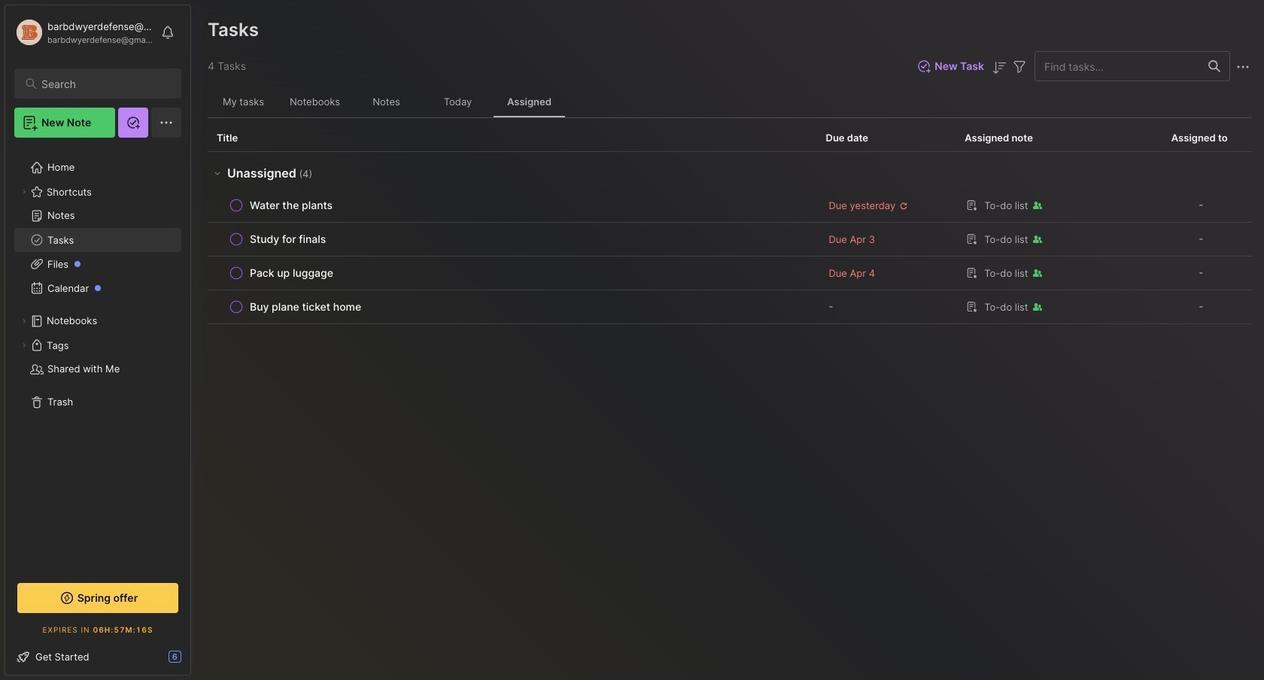 Task type: describe. For each thing, give the bounding box(es) containing it.
click to collapse image
[[190, 653, 201, 671]]

Help and Learning task checklist field
[[5, 645, 190, 669]]

study for finals 2 cell
[[250, 232, 326, 247]]

more actions and view options image
[[1235, 58, 1253, 76]]

pack up luggage 3 cell
[[250, 266, 333, 281]]

filter tasks image
[[1011, 58, 1029, 76]]

water the plants 1 cell
[[250, 198, 333, 213]]

tree inside main element
[[5, 147, 190, 567]]

More actions and view options field
[[1231, 57, 1253, 76]]

expand tags image
[[20, 341, 29, 350]]

Find tasks… text field
[[1036, 54, 1200, 79]]



Task type: locate. For each thing, give the bounding box(es) containing it.
tree
[[5, 147, 190, 567]]

collapse unassigned image
[[212, 167, 224, 179]]

none search field inside main element
[[41, 75, 168, 93]]

buy plane ticket home 4 cell
[[250, 300, 362, 315]]

Search text field
[[41, 77, 168, 91]]

row group
[[208, 152, 1253, 324]]

expand notebooks image
[[20, 317, 29, 326]]

row
[[208, 189, 1253, 223], [217, 195, 808, 216], [208, 223, 1253, 257], [217, 229, 808, 250], [208, 257, 1253, 291], [217, 263, 808, 284], [208, 291, 1253, 324], [217, 297, 808, 318]]

Account field
[[14, 17, 154, 47]]

main element
[[0, 0, 196, 681]]

None search field
[[41, 75, 168, 93]]

Filter tasks field
[[1011, 57, 1029, 76]]

Sort tasks by… field
[[991, 57, 1009, 77]]



Task type: vqa. For each thing, say whether or not it's contained in the screenshot.
'Expand Notebooks' Image at the top left of the page
yes



